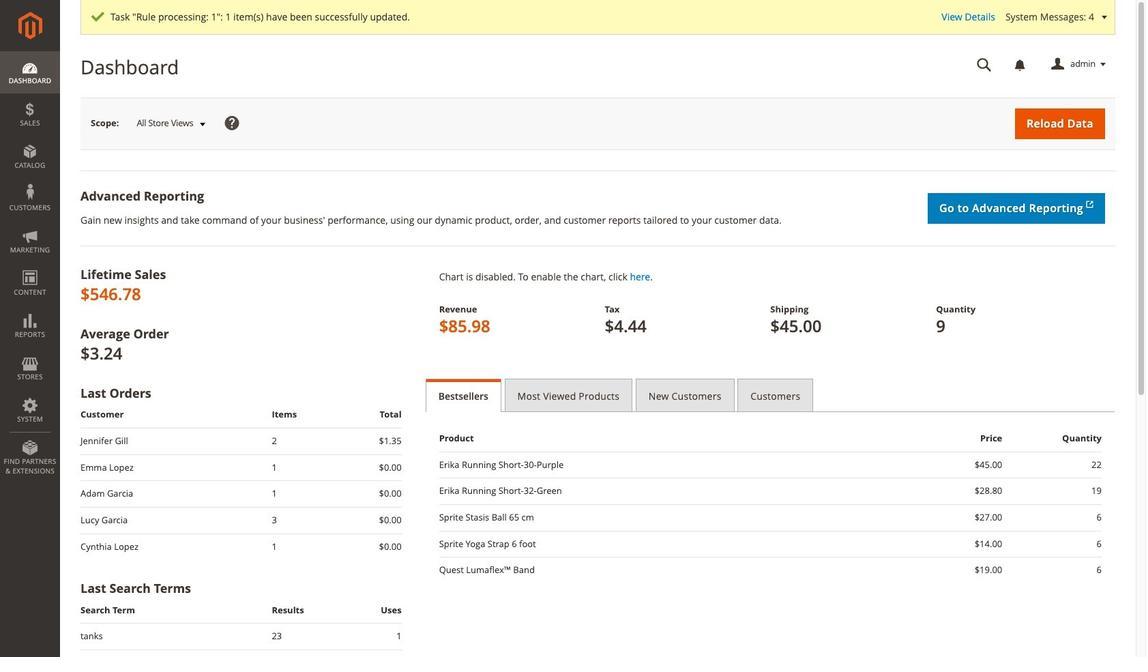 Task type: vqa. For each thing, say whether or not it's contained in the screenshot.
Menu Bar
yes



Task type: locate. For each thing, give the bounding box(es) containing it.
menu bar
[[0, 51, 60, 483]]

None text field
[[968, 53, 1002, 76]]

tab list
[[426, 379, 1116, 412]]



Task type: describe. For each thing, give the bounding box(es) containing it.
magento admin panel image
[[18, 12, 42, 40]]



